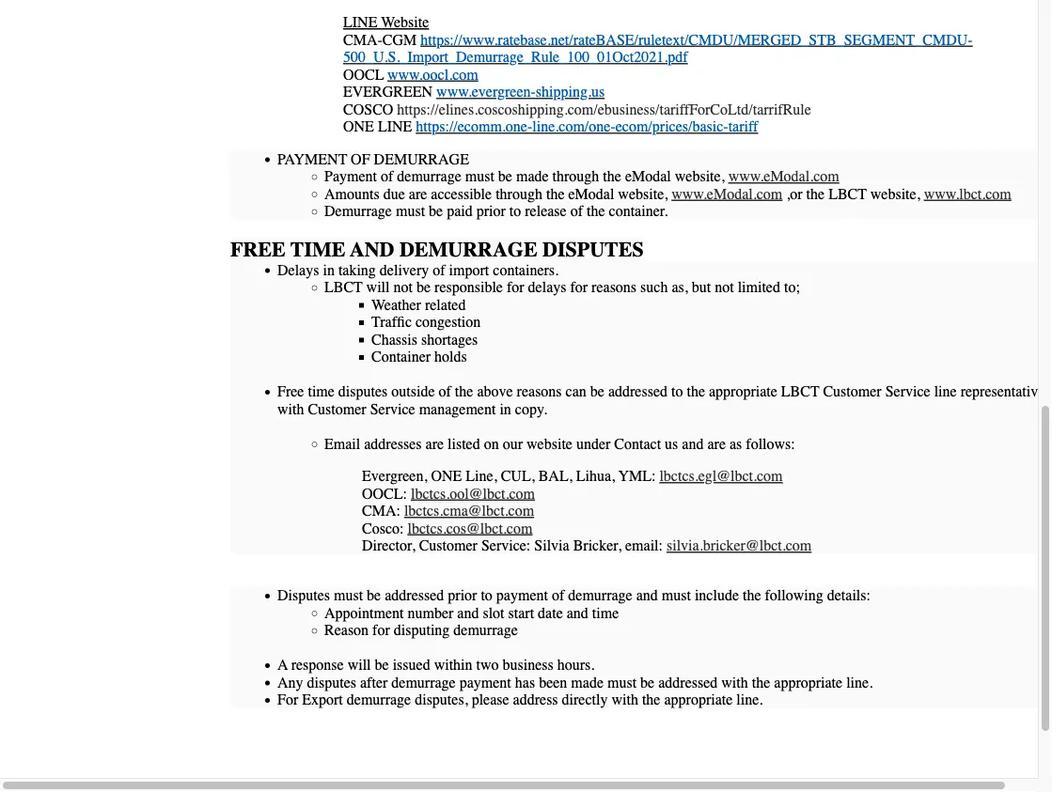 Task type: locate. For each thing, give the bounding box(es) containing it.
are
[[409, 185, 427, 203], [426, 436, 444, 453], [708, 436, 726, 453]]

will up the "traffic"
[[366, 279, 390, 296]]

2 vertical spatial lbct
[[782, 383, 820, 401]]

demurrage up due
[[374, 150, 469, 168]]

must left the include
[[662, 587, 691, 605]]

be right can
[[591, 383, 605, 401]]

to left start
[[481, 587, 493, 605]]

in left copy.
[[500, 401, 512, 418]]

https://ecomm.one-line.com/one-ecom/prices/basic-tariff link
[[416, 118, 759, 135]]

are left listed
[[426, 436, 444, 453]]

1 vertical spatial one
[[431, 468, 462, 485]]

0 vertical spatial lbct
[[829, 185, 867, 203]]

include
[[695, 587, 739, 605]]

reasons inside delays in taking delivery of import containers. lbct will not be responsible for delays for reasons such as, but not limited to; weather related traffic congestion chassis shortages container holds
[[592, 279, 637, 296]]

through up release
[[553, 168, 600, 185]]

one up of
[[343, 118, 374, 135]]

line
[[343, 14, 378, 31], [378, 118, 412, 135]]

director,
[[362, 538, 415, 555]]

line down evergreen
[[378, 118, 412, 135]]

lbctcs.ool@lbct.com link
[[411, 485, 535, 503]]

https://elines.coscoshipping.com/ebusiness/tariffforcoltd/tarrifrule link
[[397, 101, 812, 118]]

0 vertical spatial payment
[[497, 587, 548, 605]]

1 horizontal spatial service
[[886, 383, 931, 401]]

appropriate up as
[[709, 383, 778, 401]]

shortages
[[421, 331, 478, 349]]

payment inside any disputes after demurrage payment has been made must be addressed with the appropriate line. for export demurrage disputes, please address directly with the appropriate line.​
[[460, 674, 512, 692]]

not up the "traffic"
[[394, 279, 413, 296]]

1 vertical spatial addressed
[[385, 587, 444, 605]]

time inside free time disputes outside of the above reasons can be addressed to the appropriate lbct customer service line representative with customer service management in copy.
[[308, 383, 335, 401]]

1 horizontal spatial one
[[431, 468, 462, 485]]

of
[[381, 168, 394, 185], [571, 203, 583, 220], [433, 261, 446, 279], [439, 383, 451, 401], [552, 587, 565, 605]]

line.​
[[737, 692, 763, 709]]

demurrage right after
[[392, 674, 456, 692]]

email addresses are listed on our website under contact us and are as follows:
[[325, 436, 796, 453]]

addressed inside any disputes after demurrage payment has been made must be addressed with the appropriate line. for export demurrage disputes, please address directly with the appropriate line.​
[[659, 674, 718, 692]]

appropriate left line.
[[774, 674, 843, 692]]

and down the email:
[[637, 587, 658, 605]]

time right the date in the right bottom of the page
[[592, 605, 619, 622]]

1 vertical spatial line
[[378, 118, 412, 135]]

addressed for reasons
[[609, 383, 668, 401]]

1 horizontal spatial made
[[571, 674, 604, 692]]

0 horizontal spatial in
[[323, 261, 335, 279]]

1 horizontal spatial not
[[715, 279, 734, 296]]

of for containers.
[[433, 261, 446, 279]]

be left paid
[[429, 203, 443, 220]]

through right accessible
[[496, 185, 543, 203]]

lbct inside free time disputes outside of the above reasons can be addressed to the appropriate lbct customer service line representative with customer service management in copy.
[[782, 383, 820, 401]]

holds
[[435, 349, 467, 366]]

with inside free time disputes outside of the above reasons can be addressed to the appropriate lbct customer service line representative with customer service management in copy.
[[278, 401, 304, 418]]

through
[[553, 168, 600, 185], [496, 185, 543, 203]]

made
[[516, 168, 549, 185], [571, 674, 604, 692]]

of right start
[[552, 587, 565, 605]]

free
[[278, 383, 304, 401]]

payment down service:
[[497, 587, 548, 605]]

2 horizontal spatial customer
[[824, 383, 882, 401]]

for right delays
[[570, 279, 588, 296]]

1 horizontal spatial reasons
[[592, 279, 637, 296]]

made inside payment of demurrage payment of demurrage must be made through the emodal website, www.emodal.com amounts due are accessible through the emodal website, www.emodal.com ,or the lbct website, www.lbct.com demurrage must be paid prior to release of the container.
[[516, 168, 549, 185]]

in left taking
[[323, 261, 335, 279]]

0 horizontal spatial time
[[308, 383, 335, 401]]

in
[[323, 261, 335, 279], [500, 401, 512, 418]]

www.evergreen-shipping.us link
[[437, 83, 605, 101]]

www.emodal.com link for amounts due are accessible through the emodal website,
[[672, 185, 783, 203]]

addressed up contact
[[609, 383, 668, 401]]

to;
[[784, 279, 800, 296]]

line left cgm
[[343, 14, 378, 31]]

addressed for made
[[659, 674, 718, 692]]

1 horizontal spatial customer
[[419, 538, 478, 555]]

addressed left line.​
[[659, 674, 718, 692]]

reason
[[325, 622, 369, 640]]

silvia.bricker@lbct.com link
[[667, 538, 812, 555]]

demurrage
[[397, 168, 462, 185], [568, 587, 633, 605], [454, 622, 518, 640], [392, 674, 456, 692], [347, 692, 411, 709]]

shipping.us
[[536, 83, 605, 101]]

under
[[577, 436, 611, 453]]

2 horizontal spatial to
[[672, 383, 683, 401]]

1 vertical spatial reasons
[[517, 383, 562, 401]]

1 vertical spatial prior
[[448, 587, 477, 605]]

prior
[[477, 203, 506, 220], [448, 587, 477, 605]]

free
[[230, 238, 286, 261]]

addressed
[[609, 383, 668, 401], [385, 587, 444, 605], [659, 674, 718, 692]]

0 horizontal spatial with
[[278, 401, 304, 418]]

silvia
[[535, 538, 570, 555]]

start
[[508, 605, 534, 622]]

one inside "oocl www.oocl.com evergreen www.evergreen-shipping.us cosco https://elines.coscoshipping.com/ebusiness/tariffforcoltd/tarrifrule one line https://ecomm.one-line.com/one-ecom/prices/basic-tariff"
[[343, 118, 374, 135]]

emodal up container. at right
[[625, 168, 671, 185]]

of for must
[[381, 168, 394, 185]]

0 vertical spatial demurrage
[[374, 150, 469, 168]]

reasons left can
[[517, 383, 562, 401]]

be right directly
[[641, 674, 655, 692]]

be up reason
[[367, 587, 381, 605]]

lbct down time
[[325, 279, 363, 296]]

made right been
[[571, 674, 604, 692]]

of right outside
[[439, 383, 451, 401]]

any disputes after demurrage payment has been made must be addressed with the appropriate line. for export demurrage disputes, please address directly with the appropriate line.​
[[278, 674, 873, 709]]

be inside free time disputes outside of the above reasons can be addressed to the appropriate lbct customer service line representative with customer service management in copy.
[[591, 383, 605, 401]]

2 horizontal spatial with
[[722, 674, 749, 692]]

hours.
[[558, 657, 595, 674]]

,or
[[787, 185, 803, 203]]

customer down lbctcs.cma@lbct.com link
[[419, 538, 478, 555]]

line website
[[343, 14, 429, 31]]

2 vertical spatial to
[[481, 587, 493, 605]]

lbct up the follows:
[[782, 383, 820, 401]]

must right 'hours.'
[[608, 674, 637, 692]]

for left delays
[[507, 279, 525, 296]]

and
[[682, 436, 704, 453], [637, 587, 658, 605], [457, 605, 479, 622], [567, 605, 589, 622]]

0 vertical spatial time
[[308, 383, 335, 401]]

1 vertical spatial payment
[[460, 674, 512, 692]]

0 horizontal spatial through
[[496, 185, 543, 203]]

the inside disputes must be addressed prior to payment of demurrage and must include the following details: appointment number and slot start date and time
[[743, 587, 762, 605]]

lbct inside delays in taking delivery of import containers. lbct will not be responsible for delays for reasons such as, but not limited to; weather related traffic congestion chassis shortages container holds
[[325, 279, 363, 296]]

1 horizontal spatial time
[[592, 605, 619, 622]]

must up paid
[[465, 168, 495, 185]]

of inside free time disputes outside of the above reasons can be addressed to the appropriate lbct customer service line representative with customer service management in copy.
[[439, 383, 451, 401]]

container
[[372, 349, 431, 366]]

1 horizontal spatial through
[[553, 168, 600, 185]]

0 vertical spatial one
[[343, 118, 374, 135]]

addressed up reason for disputing demurrage
[[385, 587, 444, 605]]

www.emodal.com link for payment of demurrage must be made through the emodal website,
[[729, 168, 840, 185]]

customer for lbct
[[824, 383, 882, 401]]

appointment
[[325, 605, 404, 622]]

addressed inside free time disputes outside of the above reasons can be addressed to the appropriate lbct customer service line representative with customer service management in copy.
[[609, 383, 668, 401]]

customer left line
[[824, 383, 882, 401]]

lbctcs.cos@lbct.com
[[408, 520, 533, 538]]

service
[[886, 383, 931, 401], [370, 401, 415, 418]]

1 vertical spatial made
[[571, 674, 604, 692]]

time right free
[[308, 383, 335, 401]]

0 horizontal spatial one
[[343, 118, 374, 135]]

of right of
[[381, 168, 394, 185]]

0 horizontal spatial made
[[516, 168, 549, 185]]

www.lbct.com link
[[924, 185, 1012, 203]]

1 horizontal spatial lbct
[[782, 383, 820, 401]]

2 horizontal spatial lbct
[[829, 185, 867, 203]]

one inside "evergreen, one line, cul, bal, lihua, yml: lbctcs.egl@lbct.com oocl: lbctcs.ool@lbct.com cma: lbctcs.cma@lbct.com ​cosco: lbctcs.cos@lbct.com director, customer service: silvia bricker, email: silvia.bricker@lbct.com"
[[431, 468, 462, 485]]

weather
[[372, 296, 421, 314]]

payment
[[278, 150, 347, 168]]

export
[[302, 692, 343, 709]]

line
[[935, 383, 957, 401]]

one left line,
[[431, 468, 462, 485]]

0 vertical spatial will
[[366, 279, 390, 296]]

prior right paid
[[477, 203, 506, 220]]

0 horizontal spatial reasons
[[517, 383, 562, 401]]

0 vertical spatial to
[[510, 203, 521, 220]]

containers.
[[493, 261, 559, 279]]

will inside delays in taking delivery of import containers. lbct will not be responsible for delays for reasons such as, but not limited to; weather related traffic congestion chassis shortages container holds
[[366, 279, 390, 296]]

www.emodal.com down tariff
[[729, 168, 840, 185]]

be right accessible
[[498, 168, 513, 185]]

contact
[[615, 436, 661, 453]]

time
[[291, 238, 346, 261]]

to left release
[[510, 203, 521, 220]]

to up us
[[672, 383, 683, 401]]

1 horizontal spatial in
[[500, 401, 512, 418]]

demurrage up paid
[[397, 168, 462, 185]]

disputes,
[[415, 692, 468, 709]]

slot
[[483, 605, 505, 622]]

www.emodal.com link left ,or
[[672, 185, 783, 203]]

1 not from the left
[[394, 279, 413, 296]]

website,
[[675, 168, 725, 185], [618, 185, 668, 203], [871, 185, 921, 203]]

are right due
[[409, 185, 427, 203]]

made up release
[[516, 168, 549, 185]]

emodal right release
[[569, 185, 615, 203]]

service left line
[[886, 383, 931, 401]]

above
[[477, 383, 513, 401]]

of left import
[[433, 261, 446, 279]]

cgm
[[383, 31, 417, 48]]

of inside delays in taking delivery of import containers. lbct will not be responsible for delays for reasons such as, but not limited to; weather related traffic congestion chassis shortages container holds
[[433, 261, 446, 279]]

after
[[360, 674, 388, 692]]

lbct right ,or
[[829, 185, 867, 203]]

be left issued
[[375, 657, 389, 674]]

appropriate left line.​
[[665, 692, 733, 709]]

customer for director,
[[419, 538, 478, 555]]

release
[[525, 203, 567, 220]]

not right but
[[715, 279, 734, 296]]

on
[[484, 436, 499, 453]]

address
[[513, 692, 558, 709]]

must
[[465, 168, 495, 185], [396, 203, 425, 220], [334, 587, 363, 605], [662, 587, 691, 605], [608, 674, 637, 692]]

https://www.ratebase.net/ratebase/ruletext/cmdu/merged_stb_segment_cmdu- 500_u.s._import_demurrage_rule_100_01oct2021.pdf link
[[343, 31, 973, 66]]

demurrage up the responsible
[[400, 238, 538, 261]]

customer up "email"
[[308, 401, 367, 418]]

website
[[527, 436, 573, 453]]

www.emodal.com link
[[729, 168, 840, 185], [672, 185, 783, 203]]

lihua,
[[576, 468, 615, 485]]

payment
[[497, 587, 548, 605], [460, 674, 512, 692]]

reasons left such
[[592, 279, 637, 296]]

0 horizontal spatial emodal
[[569, 185, 615, 203]]

will down reason
[[348, 657, 371, 674]]

0 horizontal spatial not
[[394, 279, 413, 296]]

to
[[510, 203, 521, 220], [672, 383, 683, 401], [481, 587, 493, 605]]

2 vertical spatial addressed
[[659, 674, 718, 692]]

appropriate inside free time disputes outside of the above reasons can be addressed to the appropriate lbct customer service line representative with customer service management in copy.
[[709, 383, 778, 401]]

1 horizontal spatial to
[[510, 203, 521, 220]]

service up the addresses
[[370, 401, 415, 418]]

made inside any disputes after demurrage payment has been made must be addressed with the appropriate line. for export demurrage disputes, please address directly with the appropriate line.​
[[571, 674, 604, 692]]

ecom/prices/basic-
[[616, 118, 729, 135]]

customer inside "evergreen, one line, cul, bal, lihua, yml: lbctcs.egl@lbct.com oocl: lbctcs.ool@lbct.com cma: lbctcs.cma@lbct.com ​cosco: lbctcs.cos@lbct.com director, customer service: silvia bricker, email: silvia.bricker@lbct.com"
[[419, 538, 478, 555]]

disputes
[[339, 383, 388, 401], [307, 674, 357, 692]]

1 vertical spatial time
[[592, 605, 619, 622]]

emodal
[[625, 168, 671, 185], [569, 185, 615, 203]]

0 vertical spatial addressed
[[609, 383, 668, 401]]

0 horizontal spatial for
[[373, 622, 390, 640]]

1 horizontal spatial website,
[[675, 168, 725, 185]]

traffic
[[372, 314, 412, 331]]

1 vertical spatial lbct
[[325, 279, 363, 296]]

0 vertical spatial disputes
[[339, 383, 388, 401]]

0 vertical spatial prior
[[477, 203, 506, 220]]

cma-
[[343, 31, 383, 48]]

1 vertical spatial to
[[672, 383, 683, 401]]

for right reason
[[373, 622, 390, 640]]

appropriate
[[709, 383, 778, 401], [774, 674, 843, 692], [665, 692, 733, 709]]

in inside free time disputes outside of the above reasons can be addressed to the appropriate lbct customer service line representative with customer service management in copy.
[[500, 401, 512, 418]]

1 vertical spatial in
[[500, 401, 512, 418]]

two
[[476, 657, 499, 674]]

be down free time and demurrage disputes
[[417, 279, 431, 296]]

0 horizontal spatial to
[[481, 587, 493, 605]]

the
[[603, 168, 622, 185], [546, 185, 565, 203], [807, 185, 825, 203], [587, 203, 605, 220], [455, 383, 474, 401], [687, 383, 705, 401], [743, 587, 762, 605], [752, 674, 771, 692], [642, 692, 661, 709]]

0 vertical spatial made
[[516, 168, 549, 185]]

0 vertical spatial reasons
[[592, 279, 637, 296]]

time inside disputes must be addressed prior to payment of demurrage and must include the following details: appointment number and slot start date and time
[[592, 605, 619, 622]]

demurrage up two at the left of the page
[[454, 622, 518, 640]]

0 vertical spatial in
[[323, 261, 335, 279]]

1 vertical spatial disputes
[[307, 674, 357, 692]]

website
[[381, 14, 429, 31]]

paid
[[447, 203, 473, 220]]

0 horizontal spatial lbct
[[325, 279, 363, 296]]

www.emodal.com link down tariff
[[729, 168, 840, 185]]

payment left has
[[460, 674, 512, 692]]

a
[[278, 657, 288, 674]]

prior left slot
[[448, 587, 477, 605]]

a response will be issued within two business hours.
[[278, 657, 595, 674]]

demurrage down bricker,
[[568, 587, 633, 605]]

lbctcs.cma@lbct.com
[[404, 503, 534, 520]]

disputes right any
[[307, 674, 357, 692]]

disputes left outside
[[339, 383, 388, 401]]



Task type: describe. For each thing, give the bounding box(es) containing it.
www.evergreen-
[[437, 83, 536, 101]]

has
[[515, 674, 535, 692]]

taking
[[339, 261, 376, 279]]

evergreen
[[343, 83, 433, 101]]

demurrage down issued
[[347, 692, 411, 709]]

cma-cgm
[[343, 31, 421, 48]]

business
[[503, 657, 554, 674]]

0 horizontal spatial customer
[[308, 401, 367, 418]]

must up reason
[[334, 587, 363, 605]]

of inside disputes must be addressed prior to payment of demurrage and must include the following details: appointment number and slot start date and time
[[552, 587, 565, 605]]

1 horizontal spatial with
[[612, 692, 639, 709]]

payment of demurrage payment of demurrage must be made through the emodal website, www.emodal.com amounts due are accessible through the emodal website, www.emodal.com ,or the lbct website, www.lbct.com demurrage must be paid prior to release of the container.
[[278, 150, 1012, 220]]

copy.
[[515, 401, 547, 418]]

limited
[[738, 279, 781, 296]]

be inside any disputes after demurrage payment has been made must be addressed with the appropriate line. for export demurrage disputes, please address directly with the appropriate line.​
[[641, 674, 655, 692]]

of for above
[[439, 383, 451, 401]]

of
[[351, 150, 370, 168]]

1 horizontal spatial for
[[507, 279, 525, 296]]

amounts
[[325, 185, 380, 203]]

line inside "oocl www.oocl.com evergreen www.evergreen-shipping.us cosco https://elines.coscoshipping.com/ebusiness/tariffforcoltd/tarrifrule one line https://ecomm.one-line.com/one-ecom/prices/basic-tariff"
[[378, 118, 412, 135]]

date
[[538, 605, 563, 622]]

container.
[[609, 203, 668, 220]]

0 horizontal spatial service
[[370, 401, 415, 418]]

email:
[[626, 538, 663, 555]]

demurrage inside payment of demurrage payment of demurrage must be made through the emodal website, www.emodal.com amounts due are accessible through the emodal website, www.emodal.com ,or the lbct website, www.lbct.com demurrage must be paid prior to release of the container.
[[374, 150, 469, 168]]

representative
[[961, 383, 1045, 401]]

as
[[730, 436, 742, 453]]

https://www.ratebase.net/ratebase/ruletext/cmdu/merged_stb_segment_cmdu- 500_u.s._import_demurrage_rule_100_01oct2021.pdf
[[343, 31, 973, 66]]

directly
[[562, 692, 608, 709]]

yml:
[[619, 468, 656, 485]]

delivery
[[380, 261, 429, 279]]

bricker,
[[573, 538, 622, 555]]

outside
[[392, 383, 435, 401]]

email
[[325, 436, 360, 453]]

demurrage inside payment of demurrage payment of demurrage must be made through the emodal website, www.emodal.com amounts due are accessible through the emodal website, www.emodal.com ,or the lbct website, www.lbct.com demurrage must be paid prior to release of the container.
[[397, 168, 462, 185]]

can
[[566, 383, 587, 401]]

prior inside disputes must be addressed prior to payment of demurrage and must include the following details: appointment number and slot start date and time
[[448, 587, 477, 605]]

and left slot
[[457, 605, 479, 622]]

0 horizontal spatial website,
[[618, 185, 668, 203]]

to inside free time disputes outside of the above reasons can be addressed to the appropriate lbct customer service line representative with customer service management in copy.
[[672, 383, 683, 401]]

disputes inside any disputes after demurrage payment has been made must be addressed with the appropriate line. for export demurrage disputes, please address directly with the appropriate line.​
[[307, 674, 357, 692]]

number
[[408, 605, 454, 622]]

lbctcs.ool@lbct.com
[[411, 485, 535, 503]]

lbctcs.egl@lbct.com
[[660, 468, 783, 485]]

for
[[278, 692, 298, 709]]

lbct inside payment of demurrage payment of demurrage must be made through the emodal website, www.emodal.com amounts due are accessible through the emodal website, www.emodal.com ,or the lbct website, www.lbct.com demurrage must be paid prior to release of the container.
[[829, 185, 867, 203]]

cosco
[[343, 101, 394, 118]]

https://elines.coscoshipping.com/ebusiness/tariffforcoltd/tarrifrule
[[397, 101, 812, 118]]

delays in taking delivery of import containers. lbct will not be responsible for delays for reasons such as, but not limited to; weather related traffic congestion chassis shortages container holds
[[278, 261, 800, 366]]

issued
[[393, 657, 431, 674]]

silvia.bricker@lbct.com
[[667, 538, 812, 555]]

responsible
[[435, 279, 503, 296]]

and right the date in the right bottom of the page
[[567, 605, 589, 622]]

be inside disputes must be addressed prior to payment of demurrage and must include the following details: appointment number and slot start date and time
[[367, 587, 381, 605]]

disputes
[[278, 587, 330, 605]]

reason for disputing demurrage
[[325, 622, 518, 640]]

line.
[[847, 674, 873, 692]]

appropriate for line.
[[774, 674, 843, 692]]

delays
[[528, 279, 567, 296]]

disputes
[[543, 238, 644, 261]]

in inside delays in taking delivery of import containers. lbct will not be responsible for delays for reasons such as, but not limited to; weather related traffic congestion chassis shortages container holds
[[323, 261, 335, 279]]

www.oocl.com
[[388, 66, 479, 83]]

2 not from the left
[[715, 279, 734, 296]]

are inside payment of demurrage payment of demurrage must be made through the emodal website, www.emodal.com amounts due are accessible through the emodal website, www.emodal.com ,or the lbct website, www.lbct.com demurrage must be paid prior to release of the container.
[[409, 185, 427, 203]]

import
[[449, 261, 489, 279]]

lbctcs.cos@lbct.com link
[[408, 520, 533, 538]]

disputing
[[394, 622, 450, 640]]

2 horizontal spatial for
[[570, 279, 588, 296]]

free time disputes outside of the above reasons can be addressed to the appropriate lbct customer service line representative with customer service management in copy.
[[278, 383, 1045, 418]]

addresses
[[364, 436, 422, 453]]

payment inside disputes must be addressed prior to payment of demurrage and must include the following details: appointment number and slot start date and time
[[497, 587, 548, 605]]

related
[[425, 296, 466, 314]]

but
[[692, 279, 711, 296]]

tariff
[[729, 118, 759, 135]]

our
[[503, 436, 523, 453]]

disputes inside free time disputes outside of the above reasons can be addressed to the appropriate lbct customer service line representative with customer service management in copy.
[[339, 383, 388, 401]]

evergreen, one line, cul, bal, lihua, yml: lbctcs.egl@lbct.com oocl: lbctcs.ool@lbct.com cma: lbctcs.cma@lbct.com ​cosco: lbctcs.cos@lbct.com director, customer service: silvia bricker, email: silvia.bricker@lbct.com
[[362, 468, 812, 555]]

disputes must be addressed prior to payment of demurrage and must include the following details: appointment number and slot start date and time
[[278, 587, 871, 622]]

demurrage
[[325, 203, 392, 220]]

must inside any disputes after demurrage payment has been made must be addressed with the appropriate line. for export demurrage disputes, please address directly with the appropriate line.​
[[608, 674, 637, 692]]

to inside disputes must be addressed prior to payment of demurrage and must include the following details: appointment number and slot start date and time
[[481, 587, 493, 605]]

of right release
[[571, 203, 583, 220]]

payment
[[325, 168, 377, 185]]

following
[[765, 587, 824, 605]]

https://ecomm.one-
[[416, 118, 533, 135]]

free time and demurrage disputes
[[230, 238, 644, 261]]

are left as
[[708, 436, 726, 453]]

accessible
[[431, 185, 492, 203]]

0 vertical spatial line
[[343, 14, 378, 31]]

bal,
[[539, 468, 573, 485]]

1 horizontal spatial emodal
[[625, 168, 671, 185]]

must up free time and demurrage disputes
[[396, 203, 425, 220]]

us
[[665, 436, 679, 453]]

chassis
[[372, 331, 418, 349]]

to inside payment of demurrage payment of demurrage must be made through the emodal website, www.emodal.com amounts due are accessible through the emodal website, www.emodal.com ,or the lbct website, www.lbct.com demurrage must be paid prior to release of the container.
[[510, 203, 521, 220]]

prior inside payment of demurrage payment of demurrage must be made through the emodal website, www.emodal.com amounts due are accessible through the emodal website, www.emodal.com ,or the lbct website, www.lbct.com demurrage must be paid prior to release of the container.
[[477, 203, 506, 220]]

1 vertical spatial will
[[348, 657, 371, 674]]

follows:
[[746, 436, 796, 453]]

appropriate for lbct
[[709, 383, 778, 401]]

and
[[350, 238, 395, 261]]

be inside delays in taking delivery of import containers. lbct will not be responsible for delays for reasons such as, but not limited to; weather related traffic congestion chassis shortages container holds
[[417, 279, 431, 296]]

demurrage inside disputes must be addressed prior to payment of demurrage and must include the following details: appointment number and slot start date and time
[[568, 587, 633, 605]]

due
[[383, 185, 405, 203]]

reasons inside free time disputes outside of the above reasons can be addressed to the appropriate lbct customer service line representative with customer service management in copy.
[[517, 383, 562, 401]]

been
[[539, 674, 568, 692]]

​cosco:
[[362, 520, 404, 538]]

1 vertical spatial demurrage
[[400, 238, 538, 261]]

www.lbct.com
[[924, 185, 1012, 203]]

such
[[641, 279, 668, 296]]

and right us
[[682, 436, 704, 453]]

oocl www.oocl.com evergreen www.evergreen-shipping.us cosco https://elines.coscoshipping.com/ebusiness/tariffforcoltd/tarrifrule one line https://ecomm.one-line.com/one-ecom/prices/basic-tariff
[[343, 66, 812, 135]]

management
[[419, 401, 496, 418]]

evergreen,
[[362, 468, 427, 485]]

https://www.ratebase.net/ratebase/ruletext/cmdu/merged_stb_segment_cmdu-
[[421, 31, 973, 48]]

addressed inside disputes must be addressed prior to payment of demurrage and must include the following details: appointment number and slot start date and time
[[385, 587, 444, 605]]

2 horizontal spatial website,
[[871, 185, 921, 203]]

www.emodal.com left ,or
[[672, 185, 783, 203]]

congestion
[[416, 314, 481, 331]]

details:
[[828, 587, 871, 605]]

service:
[[482, 538, 531, 555]]

cma:
[[362, 503, 401, 520]]



Task type: vqa. For each thing, say whether or not it's contained in the screenshot.


